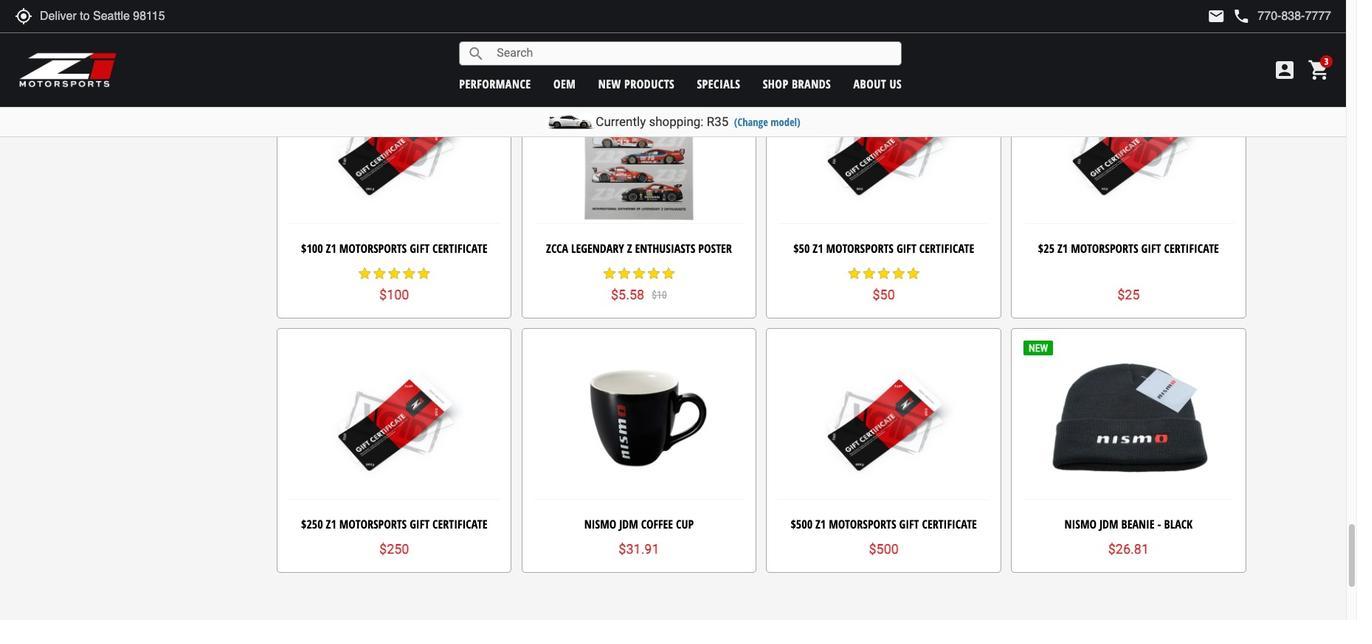 Task type: describe. For each thing, give the bounding box(es) containing it.
gift for $250 z1 motorsports gift certificate
[[410, 517, 430, 533]]

jdm for coffee
[[620, 517, 639, 533]]

oem
[[554, 76, 576, 92]]

$25 z1 motorsports gift certificate
[[1039, 241, 1220, 257]]

z1 for $100
[[326, 241, 337, 257]]

performance link
[[459, 76, 531, 92]]

$500 for $500
[[869, 542, 899, 557]]

star star star star star $100
[[358, 267, 431, 303]]

0 vertical spatial $100
[[301, 241, 323, 257]]

r35
[[707, 114, 729, 129]]

4 star from the left
[[647, 267, 662, 281]]

$10
[[652, 289, 667, 301]]

certificate for $250 z1 motorsports gift certificate
[[433, 517, 488, 533]]

1 star from the left
[[603, 267, 617, 281]]

shop brands
[[763, 76, 832, 92]]

new
[[599, 76, 621, 92]]

star star star star star $50
[[847, 267, 921, 303]]

nismo for nismo jdm beanie - black
[[1065, 517, 1097, 533]]

legendary
[[572, 241, 624, 257]]

(change model) link
[[735, 115, 801, 129]]

certificate for $50 z1 motorsports gift certificate
[[920, 241, 975, 257]]

13 star from the left
[[877, 267, 892, 282]]

account_box
[[1274, 58, 1297, 82]]

-
[[1158, 517, 1162, 533]]

model)
[[771, 115, 801, 129]]

poster
[[699, 241, 732, 257]]

$50 inside star star star star star $50
[[873, 287, 896, 303]]

star star star star star $5.58 $10
[[603, 267, 676, 302]]

new products link
[[599, 76, 675, 92]]

$250 z1 motorsports gift certificate
[[301, 517, 488, 533]]

motorsports for $25
[[1072, 241, 1139, 257]]

gift for $100 z1 motorsports gift certificate
[[410, 241, 430, 257]]

nismo jdm beanie - black
[[1065, 517, 1193, 533]]

search
[[468, 45, 485, 62]]

$25 for $25
[[1118, 287, 1140, 303]]

2 star from the left
[[617, 267, 632, 281]]

phone
[[1233, 7, 1251, 25]]

specials
[[697, 76, 741, 92]]

performance
[[459, 76, 531, 92]]

12 star from the left
[[862, 267, 877, 282]]

Search search field
[[485, 42, 902, 65]]

mail link
[[1208, 7, 1226, 25]]

my_location
[[15, 7, 32, 25]]

shop
[[763, 76, 789, 92]]

us
[[890, 76, 902, 92]]

$26.81
[[1109, 542, 1150, 557]]

black
[[1165, 517, 1193, 533]]

specials link
[[697, 76, 741, 92]]

nismo jdm coffee cup
[[585, 517, 694, 533]]

7 star from the left
[[372, 267, 387, 282]]

products
[[625, 76, 675, 92]]

15 star from the left
[[907, 267, 921, 282]]

oem link
[[554, 76, 576, 92]]

6 star from the left
[[358, 267, 372, 282]]

$250 for $250
[[380, 542, 409, 557]]

9 star from the left
[[402, 267, 417, 282]]



Task type: vqa. For each thing, say whether or not it's contained in the screenshot.
3rd 155 from the bottom
no



Task type: locate. For each thing, give the bounding box(es) containing it.
certificate for $500 z1 motorsports gift certificate
[[923, 517, 978, 533]]

certificate for $100 z1 motorsports gift certificate
[[433, 241, 488, 257]]

1 vertical spatial $100
[[380, 287, 409, 303]]

gift for $25 z1 motorsports gift certificate
[[1142, 241, 1162, 257]]

$250 for $250 z1 motorsports gift certificate
[[301, 517, 323, 533]]

1 horizontal spatial $500
[[869, 542, 899, 557]]

nismo left coffee at bottom left
[[585, 517, 617, 533]]

motorsports for $250
[[340, 517, 407, 533]]

0 horizontal spatial $50
[[794, 241, 810, 257]]

1 horizontal spatial jdm
[[1100, 517, 1119, 533]]

$500
[[791, 517, 813, 533], [869, 542, 899, 557]]

2 nismo from the left
[[1065, 517, 1097, 533]]

$25
[[1039, 241, 1055, 257], [1118, 287, 1140, 303]]

$100 z1 motorsports gift certificate
[[301, 241, 488, 257]]

motorsports for $500
[[829, 517, 897, 533]]

gift for $500 z1 motorsports gift certificate
[[900, 517, 920, 533]]

11 star from the left
[[847, 267, 862, 282]]

certificate for $25 z1 motorsports gift certificate
[[1165, 241, 1220, 257]]

3 star from the left
[[632, 267, 647, 281]]

motorsports for $50
[[827, 241, 894, 257]]

z1 for $25
[[1058, 241, 1069, 257]]

z1 for $500
[[816, 517, 826, 533]]

gift
[[410, 241, 430, 257], [897, 241, 917, 257], [1142, 241, 1162, 257], [410, 517, 430, 533], [900, 517, 920, 533]]

$500 z1 motorsports gift certificate
[[791, 517, 978, 533]]

about
[[854, 76, 887, 92]]

1 vertical spatial $25
[[1118, 287, 1140, 303]]

star
[[603, 267, 617, 281], [617, 267, 632, 281], [632, 267, 647, 281], [647, 267, 662, 281], [662, 267, 676, 281], [358, 267, 372, 282], [372, 267, 387, 282], [387, 267, 402, 282], [402, 267, 417, 282], [417, 267, 431, 282], [847, 267, 862, 282], [862, 267, 877, 282], [877, 267, 892, 282], [892, 267, 907, 282], [907, 267, 921, 282]]

z1 motorsports logo image
[[18, 52, 118, 89]]

1 horizontal spatial $250
[[380, 542, 409, 557]]

$500 for $500 z1 motorsports gift certificate
[[791, 517, 813, 533]]

$25 for $25 z1 motorsports gift certificate
[[1039, 241, 1055, 257]]

1 vertical spatial $500
[[869, 542, 899, 557]]

nismo left beanie at the bottom
[[1065, 517, 1097, 533]]

1 horizontal spatial $25
[[1118, 287, 1140, 303]]

8 star from the left
[[387, 267, 402, 282]]

$100
[[301, 241, 323, 257], [380, 287, 409, 303]]

0 horizontal spatial $500
[[791, 517, 813, 533]]

account_box link
[[1270, 58, 1301, 82]]

z
[[627, 241, 632, 257]]

currently
[[596, 114, 646, 129]]

shopping_cart
[[1308, 58, 1332, 82]]

0 horizontal spatial $25
[[1039, 241, 1055, 257]]

zcca
[[546, 241, 569, 257]]

0 horizontal spatial $250
[[301, 517, 323, 533]]

14 star from the left
[[892, 267, 907, 282]]

jdm for beanie
[[1100, 517, 1119, 533]]

1 vertical spatial $50
[[873, 287, 896, 303]]

1 jdm from the left
[[620, 517, 639, 533]]

jdm
[[620, 517, 639, 533], [1100, 517, 1119, 533]]

z1
[[326, 241, 337, 257], [813, 241, 824, 257], [1058, 241, 1069, 257], [326, 517, 337, 533], [816, 517, 826, 533]]

motorsports for $100
[[340, 241, 407, 257]]

shopping_cart link
[[1305, 58, 1332, 82]]

coffee
[[641, 517, 674, 533]]

$5.58
[[611, 287, 645, 302]]

motorsports
[[340, 241, 407, 257], [827, 241, 894, 257], [1072, 241, 1139, 257], [340, 517, 407, 533], [829, 517, 897, 533]]

cup
[[676, 517, 694, 533]]

0 vertical spatial $25
[[1039, 241, 1055, 257]]

mail
[[1208, 7, 1226, 25]]

5 star from the left
[[662, 267, 676, 281]]

shopping:
[[649, 114, 704, 129]]

$31.91
[[619, 542, 660, 557]]

$100 inside star star star star star $100
[[380, 287, 409, 303]]

about us
[[854, 76, 902, 92]]

new products
[[599, 76, 675, 92]]

currently shopping: r35 (change model)
[[596, 114, 801, 129]]

0 vertical spatial $250
[[301, 517, 323, 533]]

nismo
[[585, 517, 617, 533], [1065, 517, 1097, 533]]

$250
[[301, 517, 323, 533], [380, 542, 409, 557]]

1 horizontal spatial nismo
[[1065, 517, 1097, 533]]

enthusiasts
[[635, 241, 696, 257]]

(change
[[735, 115, 769, 129]]

z1 for $50
[[813, 241, 824, 257]]

10 star from the left
[[417, 267, 431, 282]]

jdm left beanie at the bottom
[[1100, 517, 1119, 533]]

2 jdm from the left
[[1100, 517, 1119, 533]]

mail phone
[[1208, 7, 1251, 25]]

0 vertical spatial $500
[[791, 517, 813, 533]]

z1 for $250
[[326, 517, 337, 533]]

about us link
[[854, 76, 902, 92]]

0 horizontal spatial jdm
[[620, 517, 639, 533]]

1 vertical spatial $250
[[380, 542, 409, 557]]

phone link
[[1233, 7, 1332, 25]]

jdm up $31.91
[[620, 517, 639, 533]]

1 nismo from the left
[[585, 517, 617, 533]]

0 horizontal spatial $100
[[301, 241, 323, 257]]

$50 z1 motorsports gift certificate
[[794, 241, 975, 257]]

$50
[[794, 241, 810, 257], [873, 287, 896, 303]]

0 vertical spatial $50
[[794, 241, 810, 257]]

zcca legendary z enthusiasts poster
[[546, 241, 732, 257]]

1 horizontal spatial $100
[[380, 287, 409, 303]]

gift for $50 z1 motorsports gift certificate
[[897, 241, 917, 257]]

1 horizontal spatial $50
[[873, 287, 896, 303]]

brands
[[792, 76, 832, 92]]

certificate
[[433, 241, 488, 257], [920, 241, 975, 257], [1165, 241, 1220, 257], [433, 517, 488, 533], [923, 517, 978, 533]]

0 horizontal spatial nismo
[[585, 517, 617, 533]]

nismo for nismo jdm coffee cup
[[585, 517, 617, 533]]

shop brands link
[[763, 76, 832, 92]]

beanie
[[1122, 517, 1155, 533]]



